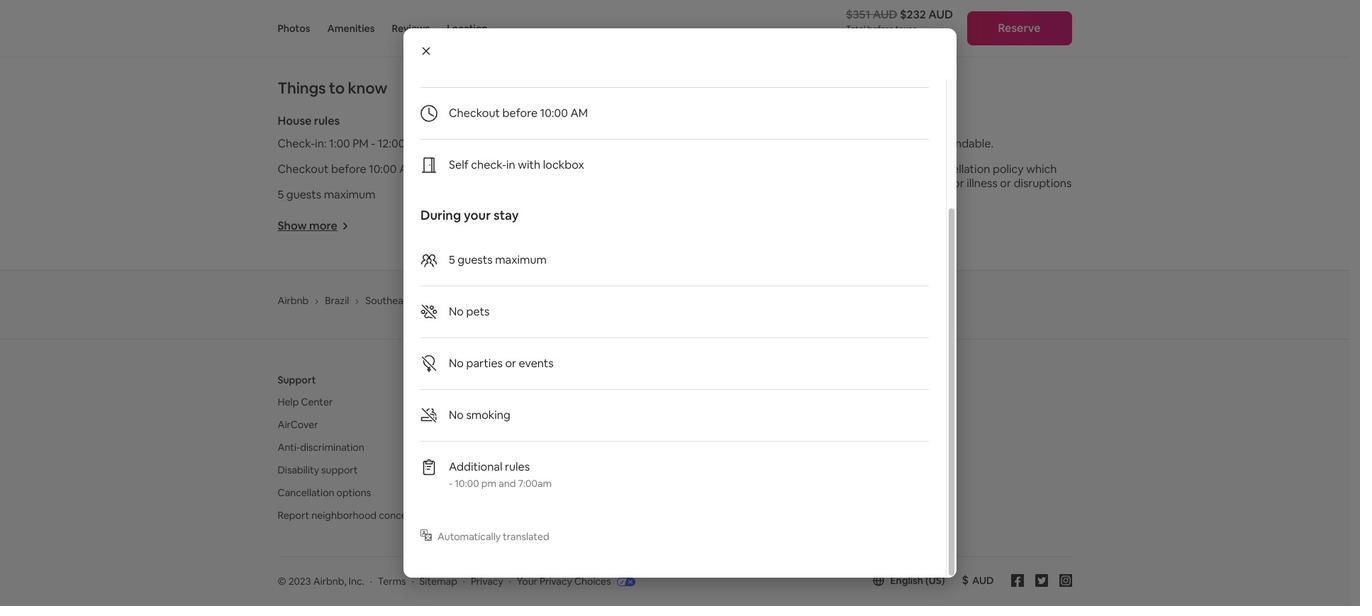 Task type: locate. For each thing, give the bounding box(es) containing it.
1 horizontal spatial maximum
[[495, 253, 547, 267]]

even
[[854, 176, 880, 191]]

english
[[891, 575, 924, 588]]

no for no pets
[[449, 304, 464, 319]]

am right "12:00" on the top
[[408, 137, 425, 151]]

1 vertical spatial 5 guests maximum
[[449, 253, 547, 267]]

0 horizontal spatial airbnb
[[278, 295, 309, 307]]

1 horizontal spatial checkout
[[449, 106, 500, 121]]

guests up show more
[[286, 188, 321, 202]]

1 horizontal spatial airbnb
[[811, 374, 843, 387]]

safety & property
[[546, 114, 641, 129]]

10:00 left '&'
[[540, 106, 568, 121]]

or right illness
[[1000, 176, 1012, 191]]

maximum
[[324, 188, 376, 202], [495, 253, 547, 267]]

location button
[[447, 0, 488, 57]]

privacy right your on the bottom left of the page
[[540, 576, 572, 588]]

am down "12:00" on the top
[[399, 162, 417, 177]]

this
[[815, 137, 836, 151]]

- inside 'additional rules - 10:00 pm and 7:00am'
[[449, 477, 453, 490]]

english (us)
[[891, 575, 945, 588]]

check-
[[278, 137, 315, 151]]

1 vertical spatial 5
[[449, 253, 455, 267]]

0 vertical spatial rules
[[314, 114, 340, 129]]

rules inside 'additional rules - 10:00 pm and 7:00am'
[[505, 460, 530, 475]]

1 vertical spatial or
[[505, 356, 516, 371]]

no carbon monoxide alarm
[[546, 137, 687, 151]]

0 horizontal spatial privacy
[[471, 576, 504, 588]]

1 horizontal spatial 5 guests maximum
[[449, 253, 547, 267]]

your privacy choices link
[[517, 576, 635, 589]]

pm
[[481, 477, 497, 490]]

things to know
[[278, 78, 387, 98]]

the
[[854, 162, 872, 177]]

© 2023 airbnb, inc.
[[278, 576, 364, 588]]

southeast region
[[366, 295, 446, 307]]

no
[[546, 137, 561, 151], [546, 162, 561, 177], [449, 304, 464, 319], [449, 356, 464, 371], [449, 408, 464, 423]]

1 horizontal spatial guests
[[458, 253, 493, 267]]

no smoke alarm
[[546, 162, 630, 177]]

reserve button
[[967, 11, 1072, 45]]

your
[[517, 576, 538, 588]]

2 vertical spatial am
[[399, 162, 417, 177]]

0 horizontal spatial rules
[[314, 114, 340, 129]]

0 horizontal spatial maximum
[[324, 188, 376, 202]]

before down check-in: 1:00 pm - 12:00 am on the top left of the page
[[331, 162, 366, 177]]

-
[[371, 137, 375, 151], [449, 477, 453, 490]]

your privacy choices
[[517, 576, 611, 588]]

reviews
[[392, 22, 430, 35]]

0 vertical spatial hosting
[[544, 374, 581, 387]]

2 vertical spatial 10:00
[[455, 477, 479, 490]]

0 vertical spatial airbnb
[[278, 295, 309, 307]]

or inside the review the host's full cancellation policy which applies even if you cancel for illness or disruptions caused by covid-19.
[[1000, 176, 1012, 191]]

checkout
[[449, 106, 500, 121], [278, 162, 329, 177]]

1 horizontal spatial rules
[[505, 460, 530, 475]]

0 vertical spatial -
[[371, 137, 375, 151]]

1 hosting from the top
[[544, 374, 581, 387]]

1 horizontal spatial 5
[[449, 253, 455, 267]]

no for no smoke alarm
[[546, 162, 561, 177]]

alarm down no carbon monoxide alarm
[[601, 162, 630, 177]]

5 guests maximum down stay at the left top
[[449, 253, 547, 267]]

before left safety
[[503, 106, 538, 121]]

no for no carbon monoxide alarm
[[546, 137, 561, 151]]

checkout before 10:00 am up self check-in with lockbox
[[449, 106, 588, 121]]

help
[[278, 396, 299, 409]]

hosting down events
[[544, 374, 581, 387]]

maximum up the more
[[324, 188, 376, 202]]

0 vertical spatial alarm
[[658, 137, 687, 151]]

no left pets at the left bottom of page
[[449, 304, 464, 319]]

hosting down community
[[544, 487, 580, 500]]

2 horizontal spatial before
[[867, 23, 894, 35]]

checkout down check-
[[278, 162, 329, 177]]

no up the lockbox
[[546, 137, 561, 151]]

reservation
[[839, 137, 897, 151]]

guests
[[286, 188, 321, 202], [458, 253, 493, 267]]

before down $351 aud in the right of the page
[[867, 23, 894, 35]]

or left events
[[505, 356, 516, 371]]

checkout up 'check-'
[[449, 106, 500, 121]]

1 horizontal spatial before
[[503, 106, 538, 121]]

aircover link
[[278, 419, 318, 432]]

0 vertical spatial 5
[[278, 188, 284, 202]]

2 vertical spatial hosting
[[544, 487, 580, 500]]

0 vertical spatial before
[[867, 23, 894, 35]]

navigate to facebook image
[[1011, 575, 1024, 588]]

1 vertical spatial maximum
[[495, 253, 547, 267]]

navigate to instagram image
[[1059, 575, 1072, 588]]

before inside house rules dialog
[[503, 106, 538, 121]]

1 vertical spatial 10:00
[[369, 162, 397, 177]]

1 vertical spatial airbnb
[[811, 374, 843, 387]]

in:
[[315, 137, 327, 151]]

guests down your
[[458, 253, 493, 267]]

airbnb left brazil link
[[278, 295, 309, 307]]

1 vertical spatial checkout
[[278, 162, 329, 177]]

airbnb up careers
[[811, 374, 843, 387]]

disruptions
[[1014, 176, 1072, 191]]

0 vertical spatial 10:00
[[540, 106, 568, 121]]

no left smoking
[[449, 408, 464, 423]]

·
[[370, 576, 372, 588]]

5 guests maximum
[[278, 188, 376, 202], [449, 253, 547, 267]]

privacy
[[471, 576, 504, 588], [540, 576, 572, 588]]

10:00 down "12:00" on the top
[[369, 162, 397, 177]]

3 hosting from the top
[[544, 487, 580, 500]]

options
[[337, 487, 371, 500]]

0 vertical spatial am
[[571, 106, 588, 121]]

5 down during
[[449, 253, 455, 267]]

1 vertical spatial -
[[449, 477, 453, 490]]

privacy left your on the bottom left of the page
[[471, 576, 504, 588]]

translated
[[503, 531, 550, 543]]

0 horizontal spatial checkout
[[278, 162, 329, 177]]

1 horizontal spatial -
[[449, 477, 453, 490]]

anti-discrimination link
[[278, 442, 364, 454]]

2 horizontal spatial 10:00
[[540, 106, 568, 121]]

choices
[[575, 576, 611, 588]]

maximum down stay at the left top
[[495, 253, 547, 267]]

1 vertical spatial checkout before 10:00 am
[[278, 162, 417, 177]]

with
[[518, 157, 541, 172]]

alarm right monoxide
[[658, 137, 687, 151]]

house
[[278, 114, 312, 129]]

maximum inside house rules dialog
[[495, 253, 547, 267]]

show more button
[[278, 219, 349, 234]]

aud
[[973, 575, 994, 588]]

1 vertical spatial rules
[[505, 460, 530, 475]]

1 vertical spatial am
[[408, 137, 425, 151]]

review
[[815, 162, 852, 177]]

no right the with
[[546, 162, 561, 177]]

0 horizontal spatial or
[[505, 356, 516, 371]]

2 hosting from the top
[[544, 442, 580, 454]]

rules
[[314, 114, 340, 129], [505, 460, 530, 475]]

no left parties
[[449, 356, 464, 371]]

am up the carbon
[[571, 106, 588, 121]]

neighborhood
[[312, 510, 377, 522]]

house rules
[[278, 114, 340, 129]]

0 vertical spatial or
[[1000, 176, 1012, 191]]

1 horizontal spatial 10:00
[[455, 477, 479, 490]]

property
[[594, 114, 641, 129]]

1 horizontal spatial checkout before 10:00 am
[[449, 106, 588, 121]]

rules up in:
[[314, 114, 340, 129]]

0 horizontal spatial checkout before 10:00 am
[[278, 162, 417, 177]]

1 horizontal spatial alarm
[[658, 137, 687, 151]]

photos button
[[278, 0, 310, 57]]

checkout inside house rules dialog
[[449, 106, 500, 121]]

is
[[900, 137, 908, 151]]

english (us) button
[[874, 575, 945, 588]]

no pets
[[449, 304, 490, 319]]

rules for additional
[[505, 460, 530, 475]]

more
[[309, 219, 338, 234]]

0 horizontal spatial -
[[371, 137, 375, 151]]

0 vertical spatial guests
[[286, 188, 321, 202]]

host's
[[875, 162, 907, 177]]

and
[[499, 477, 516, 490]]

1 vertical spatial hosting
[[544, 442, 580, 454]]

amenities button
[[327, 0, 375, 57]]

for
[[949, 176, 965, 191]]

1 vertical spatial guests
[[458, 253, 493, 267]]

responsibly
[[582, 487, 634, 500]]

airbnb,
[[313, 576, 346, 588]]

anti-discrimination
[[278, 442, 364, 454]]

help center
[[278, 396, 333, 409]]

1 horizontal spatial privacy
[[540, 576, 572, 588]]

report
[[278, 510, 309, 522]]

0 vertical spatial 5 guests maximum
[[278, 188, 376, 202]]

discrimination
[[300, 442, 364, 454]]

checkout before 10:00 am down check-in: 1:00 pm - 12:00 am on the top left of the page
[[278, 162, 417, 177]]

- right pm at the left
[[371, 137, 375, 151]]

pm
[[353, 137, 369, 151]]

resources
[[582, 442, 627, 454]]

0 vertical spatial checkout
[[449, 106, 500, 121]]

10:00 down additional
[[455, 477, 479, 490]]

house rules dialog
[[404, 0, 957, 578]]

2 vertical spatial before
[[331, 162, 366, 177]]

lockbox
[[543, 157, 584, 172]]

0 vertical spatial maximum
[[324, 188, 376, 202]]

privacy link
[[471, 576, 504, 588]]

0 horizontal spatial alarm
[[601, 162, 630, 177]]

5 guests maximum up the more
[[278, 188, 376, 202]]

2023
[[288, 576, 311, 588]]

rules up and
[[505, 460, 530, 475]]

hosting up community
[[544, 442, 580, 454]]

1 vertical spatial before
[[503, 106, 538, 121]]

0 vertical spatial checkout before 10:00 am
[[449, 106, 588, 121]]

$351 aud
[[846, 7, 898, 22]]

automatically
[[438, 531, 501, 543]]

1 horizontal spatial or
[[1000, 176, 1012, 191]]

5 up 'show'
[[278, 188, 284, 202]]

- down additional
[[449, 477, 453, 490]]

help center link
[[278, 396, 333, 409]]

check-in: 1:00 pm - 12:00 am
[[278, 137, 425, 151]]



Task type: vqa. For each thing, say whether or not it's contained in the screenshot.
Rose
no



Task type: describe. For each thing, give the bounding box(es) containing it.
smoke
[[564, 162, 598, 177]]

cancellation options link
[[278, 487, 371, 500]]

hosting for hosting responsibly
[[544, 487, 580, 500]]

hosting for hosting resources
[[544, 442, 580, 454]]

amenities
[[327, 22, 375, 35]]

review the host's full cancellation policy which applies even if you cancel for illness or disruptions caused by covid-19.
[[815, 162, 1072, 205]]

2 privacy from the left
[[540, 576, 572, 588]]

(us)
[[926, 575, 945, 588]]

report neighborhood concern link
[[278, 510, 416, 522]]

disability
[[278, 464, 319, 477]]

or inside house rules dialog
[[505, 356, 516, 371]]

monoxide
[[603, 137, 655, 151]]

airbnb link
[[278, 295, 309, 307]]

0 horizontal spatial 5 guests maximum
[[278, 188, 376, 202]]

no for no parties or events
[[449, 356, 464, 371]]

$
[[962, 573, 969, 588]]

total
[[846, 23, 866, 35]]

center
[[301, 396, 333, 409]]

5 inside house rules dialog
[[449, 253, 455, 267]]

non-
[[910, 137, 934, 151]]

anti-
[[278, 442, 300, 454]]

this reservation is non-refundable.
[[815, 137, 994, 151]]

by
[[855, 190, 868, 205]]

no for no smoking
[[449, 408, 464, 423]]

careers
[[811, 442, 847, 454]]

cancellation
[[278, 487, 335, 500]]

parties
[[466, 356, 503, 371]]

during your stay
[[421, 207, 519, 223]]

&
[[583, 114, 591, 129]]

concern
[[379, 510, 416, 522]]

support
[[278, 374, 316, 387]]

taxes
[[896, 23, 917, 35]]

brazil link
[[325, 295, 349, 307]]

things
[[278, 78, 326, 98]]

policy
[[993, 162, 1024, 177]]

in
[[507, 157, 516, 172]]

caused
[[815, 190, 853, 205]]

know
[[348, 78, 387, 98]]

refundable.
[[934, 137, 994, 151]]

pets
[[466, 304, 490, 319]]

19.
[[910, 190, 924, 205]]

hosting responsibly
[[544, 487, 634, 500]]

7:00am
[[518, 477, 552, 490]]

photos
[[278, 22, 310, 35]]

additional rules - 10:00 pm and 7:00am
[[449, 460, 552, 490]]

10:00 inside 'additional rules - 10:00 pm and 7:00am'
[[455, 477, 479, 490]]

$232 aud
[[900, 7, 953, 22]]

am inside house rules dialog
[[571, 106, 588, 121]]

before inside $351 aud $232 aud total before taxes
[[867, 23, 894, 35]]

sitemap
[[420, 576, 457, 588]]

show more
[[278, 219, 338, 234]]

1 vertical spatial alarm
[[601, 162, 630, 177]]

southeast region link
[[366, 295, 446, 307]]

self check-in with lockbox
[[449, 157, 584, 172]]

0 horizontal spatial guests
[[286, 188, 321, 202]]

to
[[329, 78, 345, 98]]

aircover
[[278, 419, 318, 432]]

inc.
[[349, 576, 364, 588]]

navigate to twitter image
[[1035, 575, 1048, 588]]

brazil
[[325, 295, 349, 307]]

illness
[[967, 176, 998, 191]]

cancel
[[913, 176, 947, 191]]

no smoking
[[449, 408, 511, 423]]

location
[[447, 22, 488, 35]]

5 guests maximum inside house rules dialog
[[449, 253, 547, 267]]

show
[[278, 219, 307, 234]]

1 privacy from the left
[[471, 576, 504, 588]]

which
[[1027, 162, 1057, 177]]

community
[[544, 464, 598, 477]]

applies
[[815, 176, 852, 191]]

you
[[891, 176, 910, 191]]

0 horizontal spatial 5
[[278, 188, 284, 202]]

disability support
[[278, 464, 358, 477]]

during
[[421, 207, 461, 223]]

automatically translated
[[438, 531, 550, 543]]

terms link
[[378, 576, 406, 588]]

1:00
[[329, 137, 350, 151]]

report neighborhood concern
[[278, 510, 416, 522]]

disability support link
[[278, 464, 358, 477]]

0 horizontal spatial 10:00
[[369, 162, 397, 177]]

guests inside house rules dialog
[[458, 253, 493, 267]]

support
[[321, 464, 358, 477]]

self
[[449, 157, 469, 172]]

stay
[[494, 207, 519, 223]]

cancellation options
[[278, 487, 371, 500]]

checkout before 10:00 am inside house rules dialog
[[449, 106, 588, 121]]

rules for house
[[314, 114, 340, 129]]

hosting for hosting
[[544, 374, 581, 387]]

0 horizontal spatial before
[[331, 162, 366, 177]]

southeast
[[366, 295, 412, 307]]

forum
[[600, 464, 628, 477]]

no parties or events
[[449, 356, 554, 371]]



